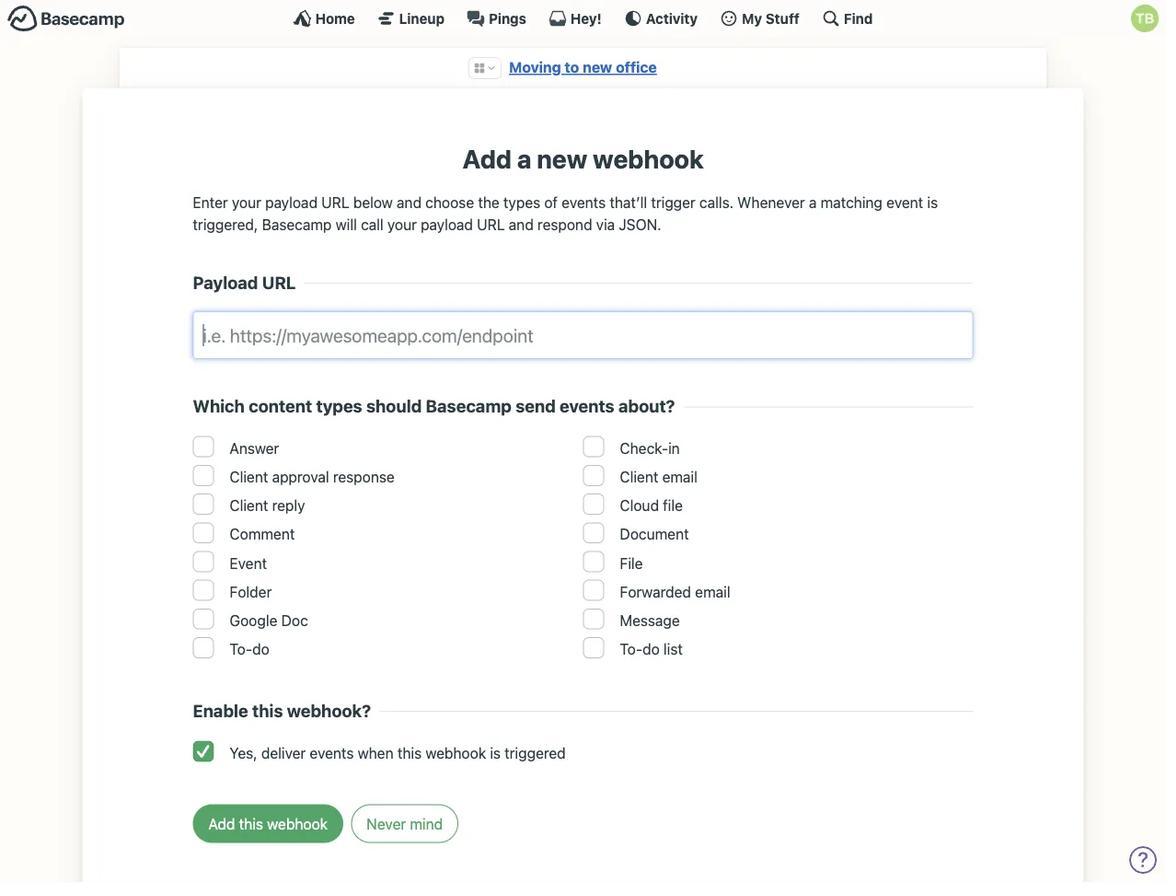 Task type: locate. For each thing, give the bounding box(es) containing it.
email right the forwarded
[[695, 583, 731, 600]]

answer
[[230, 439, 279, 457]]

response
[[333, 468, 395, 486]]

2 do from the left
[[643, 640, 660, 658]]

webhook
[[593, 143, 704, 173], [426, 744, 486, 761]]

0 vertical spatial and
[[397, 194, 422, 211]]

home link
[[293, 9, 355, 28]]

url up will
[[322, 194, 350, 211]]

content
[[249, 396, 312, 416]]

0 horizontal spatial a
[[517, 143, 532, 173]]

0 vertical spatial email
[[663, 468, 698, 486]]

client down answer
[[230, 468, 268, 486]]

this
[[252, 701, 283, 721], [398, 744, 422, 761]]

tim burton image
[[1132, 5, 1159, 32]]

1 do from the left
[[252, 640, 270, 658]]

1 horizontal spatial url
[[322, 194, 350, 211]]

respond
[[538, 216, 593, 233]]

0 horizontal spatial basecamp
[[262, 216, 332, 233]]

types left should
[[316, 396, 362, 416]]

1 horizontal spatial basecamp
[[426, 396, 512, 416]]

cloud file
[[620, 497, 683, 514]]

client for client email
[[620, 468, 659, 486]]

0 horizontal spatial webhook
[[426, 744, 486, 761]]

1 vertical spatial this
[[398, 744, 422, 761]]

events
[[562, 194, 606, 211], [560, 396, 615, 416], [310, 744, 354, 761]]

moving to new office
[[509, 58, 657, 76]]

to- down message
[[620, 640, 643, 658]]

events up respond on the top of the page
[[562, 194, 606, 211]]

0 horizontal spatial do
[[252, 640, 270, 658]]

0 vertical spatial is
[[928, 194, 938, 211]]

1 vertical spatial webhook
[[426, 744, 486, 761]]

do down google
[[252, 640, 270, 658]]

basecamp left send
[[426, 396, 512, 416]]

which
[[193, 396, 245, 416]]

1 horizontal spatial is
[[928, 194, 938, 211]]

0 horizontal spatial is
[[490, 744, 501, 761]]

find
[[844, 10, 873, 26]]

is
[[928, 194, 938, 211], [490, 744, 501, 761]]

0 horizontal spatial url
[[262, 272, 296, 293]]

client up "comment"
[[230, 497, 268, 514]]

list
[[664, 640, 683, 658]]

is left the triggered
[[490, 744, 501, 761]]

basecamp left will
[[262, 216, 332, 233]]

never mind
[[367, 815, 443, 832]]

events down webhook?
[[310, 744, 354, 761]]

moving
[[509, 58, 561, 76]]

payload down choose
[[421, 216, 473, 233]]

0 vertical spatial events
[[562, 194, 606, 211]]

new up of
[[537, 143, 588, 173]]

document
[[620, 525, 689, 543]]

None submit
[[193, 804, 344, 843]]

file
[[663, 497, 683, 514]]

your right call
[[388, 216, 417, 233]]

1 horizontal spatial webhook
[[593, 143, 704, 173]]

0 vertical spatial types
[[504, 194, 541, 211]]

2 vertical spatial events
[[310, 744, 354, 761]]

types left of
[[504, 194, 541, 211]]

a
[[517, 143, 532, 173], [809, 194, 817, 211]]

1 horizontal spatial your
[[388, 216, 417, 233]]

file
[[620, 554, 643, 572]]

my stuff button
[[720, 9, 800, 28]]

1 horizontal spatial this
[[398, 744, 422, 761]]

about?
[[619, 396, 675, 416]]

this up deliver in the left bottom of the page
[[252, 701, 283, 721]]

2 horizontal spatial url
[[477, 216, 505, 233]]

a left matching
[[809, 194, 817, 211]]

your
[[232, 194, 261, 211], [388, 216, 417, 233]]

to-do
[[230, 640, 270, 658]]

events right send
[[560, 396, 615, 416]]

client reply
[[230, 497, 305, 514]]

0 horizontal spatial to-
[[230, 640, 252, 658]]

0 horizontal spatial types
[[316, 396, 362, 416]]

triggered
[[505, 744, 566, 761]]

0 horizontal spatial payload
[[265, 194, 318, 211]]

0 vertical spatial basecamp
[[262, 216, 332, 233]]

types
[[504, 194, 541, 211], [316, 396, 362, 416]]

url down the
[[477, 216, 505, 233]]

1 horizontal spatial do
[[643, 640, 660, 658]]

0 horizontal spatial your
[[232, 194, 261, 211]]

email
[[663, 468, 698, 486], [695, 583, 731, 600]]

webhook up the that'll at the right of page
[[593, 143, 704, 173]]

your up triggered,
[[232, 194, 261, 211]]

0 horizontal spatial this
[[252, 701, 283, 721]]

1 horizontal spatial and
[[509, 216, 534, 233]]

to-
[[230, 640, 252, 658], [620, 640, 643, 658]]

payload
[[193, 272, 258, 293]]

via
[[596, 216, 615, 233]]

payload right enter
[[265, 194, 318, 211]]

1 vertical spatial and
[[509, 216, 534, 233]]

2 to- from the left
[[620, 640, 643, 658]]

to- down google
[[230, 640, 252, 658]]

1 horizontal spatial a
[[809, 194, 817, 211]]

google
[[230, 612, 278, 629]]

add a new webhook
[[463, 143, 704, 173]]

1 to- from the left
[[230, 640, 252, 658]]

url right payload
[[262, 272, 296, 293]]

yes,
[[230, 744, 258, 761]]

new
[[583, 58, 613, 76], [537, 143, 588, 173]]

1 vertical spatial new
[[537, 143, 588, 173]]

1 horizontal spatial to-
[[620, 640, 643, 658]]

url
[[322, 194, 350, 211], [477, 216, 505, 233], [262, 272, 296, 293]]

do
[[252, 640, 270, 658], [643, 640, 660, 658]]

message
[[620, 612, 680, 629]]

never mind link
[[351, 804, 459, 843]]

google doc
[[230, 612, 308, 629]]

1 horizontal spatial payload
[[421, 216, 473, 233]]

and
[[397, 194, 422, 211], [509, 216, 534, 233]]

payload
[[265, 194, 318, 211], [421, 216, 473, 233]]

new for a
[[537, 143, 588, 173]]

is right event
[[928, 194, 938, 211]]

new right to
[[583, 58, 613, 76]]

client up "cloud"
[[620, 468, 659, 486]]

this right when
[[398, 744, 422, 761]]

webhook up the mind
[[426, 744, 486, 761]]

and left respond on the top of the page
[[509, 216, 534, 233]]

new for to
[[583, 58, 613, 76]]

yes, deliver events when this webhook is triggered
[[230, 744, 566, 761]]

client
[[230, 468, 268, 486], [620, 468, 659, 486], [230, 497, 268, 514]]

webhook?
[[287, 701, 371, 721]]

1 vertical spatial email
[[695, 583, 731, 600]]

1 horizontal spatial types
[[504, 194, 541, 211]]

deliver
[[261, 744, 306, 761]]

and right below
[[397, 194, 422, 211]]

0 vertical spatial new
[[583, 58, 613, 76]]

email down in
[[663, 468, 698, 486]]

1 vertical spatial a
[[809, 194, 817, 211]]

office
[[616, 58, 657, 76]]

do left list
[[643, 640, 660, 658]]

client for client approval response
[[230, 468, 268, 486]]

my
[[742, 10, 763, 26]]

basecamp
[[262, 216, 332, 233], [426, 396, 512, 416]]

0 vertical spatial url
[[322, 194, 350, 211]]

client approval response
[[230, 468, 395, 486]]

0 vertical spatial a
[[517, 143, 532, 173]]

forwarded email
[[620, 583, 731, 600]]

0 vertical spatial webhook
[[593, 143, 704, 173]]

never
[[367, 815, 406, 832]]

check-
[[620, 439, 669, 457]]

send
[[516, 396, 556, 416]]

a right add
[[517, 143, 532, 173]]



Task type: describe. For each thing, give the bounding box(es) containing it.
reply
[[272, 497, 305, 514]]

lineup link
[[377, 9, 445, 28]]

to-do list
[[620, 640, 683, 658]]

doc
[[281, 612, 308, 629]]

enable this webhook?
[[193, 701, 371, 721]]

hey! button
[[549, 9, 602, 28]]

event
[[230, 554, 267, 572]]

1 vertical spatial types
[[316, 396, 362, 416]]

cloud
[[620, 497, 659, 514]]

basecamp inside "enter your payload url below and choose the types of events that'll trigger calls.           whenever a matching event is triggered, basecamp will call your payload url and respond via json."
[[262, 216, 332, 233]]

1 vertical spatial your
[[388, 216, 417, 233]]

is inside "enter your payload url below and choose the types of events that'll trigger calls.           whenever a matching event is triggered, basecamp will call your payload url and respond via json."
[[928, 194, 938, 211]]

check-in
[[620, 439, 680, 457]]

activity link
[[624, 9, 698, 28]]

approval
[[272, 468, 329, 486]]

matching
[[821, 194, 883, 211]]

json.
[[619, 216, 662, 233]]

pings button
[[467, 9, 527, 28]]

my stuff
[[742, 10, 800, 26]]

switch accounts image
[[7, 5, 125, 33]]

0 vertical spatial payload
[[265, 194, 318, 211]]

1 vertical spatial is
[[490, 744, 501, 761]]

mind
[[410, 815, 443, 832]]

0 vertical spatial your
[[232, 194, 261, 211]]

call
[[361, 216, 384, 233]]

choose
[[426, 194, 474, 211]]

1 vertical spatial payload
[[421, 216, 473, 233]]

when
[[358, 744, 394, 761]]

client for client reply
[[230, 497, 268, 514]]

find button
[[822, 9, 873, 28]]

home
[[315, 10, 355, 26]]

1 vertical spatial basecamp
[[426, 396, 512, 416]]

email for client email
[[663, 468, 698, 486]]

triggered,
[[193, 216, 258, 233]]

client email
[[620, 468, 698, 486]]

enter
[[193, 194, 228, 211]]

will
[[336, 216, 357, 233]]

the
[[478, 194, 500, 211]]

a inside "enter your payload url below and choose the types of events that'll trigger calls.           whenever a matching event is triggered, basecamp will call your payload url and respond via json."
[[809, 194, 817, 211]]

comment
[[230, 525, 295, 543]]

which content types should basecamp send events about?
[[193, 396, 675, 416]]

1 vertical spatial events
[[560, 396, 615, 416]]

types inside "enter your payload url below and choose the types of events that'll trigger calls.           whenever a matching event is triggered, basecamp will call your payload url and respond via json."
[[504, 194, 541, 211]]

to
[[565, 58, 579, 76]]

trigger
[[651, 194, 696, 211]]

in
[[669, 439, 680, 457]]

forwarded
[[620, 583, 692, 600]]

payload url
[[193, 272, 296, 293]]

main element
[[0, 0, 1167, 36]]

add
[[463, 143, 512, 173]]

enter your payload url below and choose the types of events that'll trigger calls.           whenever a matching event is triggered, basecamp will call your payload url and respond via json.
[[193, 194, 938, 233]]

to- for to-do list
[[620, 640, 643, 658]]

whenever
[[738, 194, 805, 211]]

events inside "enter your payload url below and choose the types of events that'll trigger calls.           whenever a matching event is triggered, basecamp will call your payload url and respond via json."
[[562, 194, 606, 211]]

email for forwarded email
[[695, 583, 731, 600]]

to- for to-do
[[230, 640, 252, 658]]

do for to-do list
[[643, 640, 660, 658]]

that'll
[[610, 194, 647, 211]]

below
[[353, 194, 393, 211]]

activity
[[646, 10, 698, 26]]

2 vertical spatial url
[[262, 272, 296, 293]]

pings
[[489, 10, 527, 26]]

1 vertical spatial url
[[477, 216, 505, 233]]

lineup
[[399, 10, 445, 26]]

of
[[545, 194, 558, 211]]

stuff
[[766, 10, 800, 26]]

i.e. https://myawesomeapp.com/endpoint text field
[[193, 311, 974, 359]]

should
[[366, 396, 422, 416]]

hey!
[[571, 10, 602, 26]]

0 horizontal spatial and
[[397, 194, 422, 211]]

enable
[[193, 701, 248, 721]]

folder
[[230, 583, 272, 600]]

do for to-do
[[252, 640, 270, 658]]

event
[[887, 194, 924, 211]]

moving to new office link
[[509, 58, 657, 76]]

calls.
[[700, 194, 734, 211]]

0 vertical spatial this
[[252, 701, 283, 721]]



Task type: vqa. For each thing, say whether or not it's contained in the screenshot.


